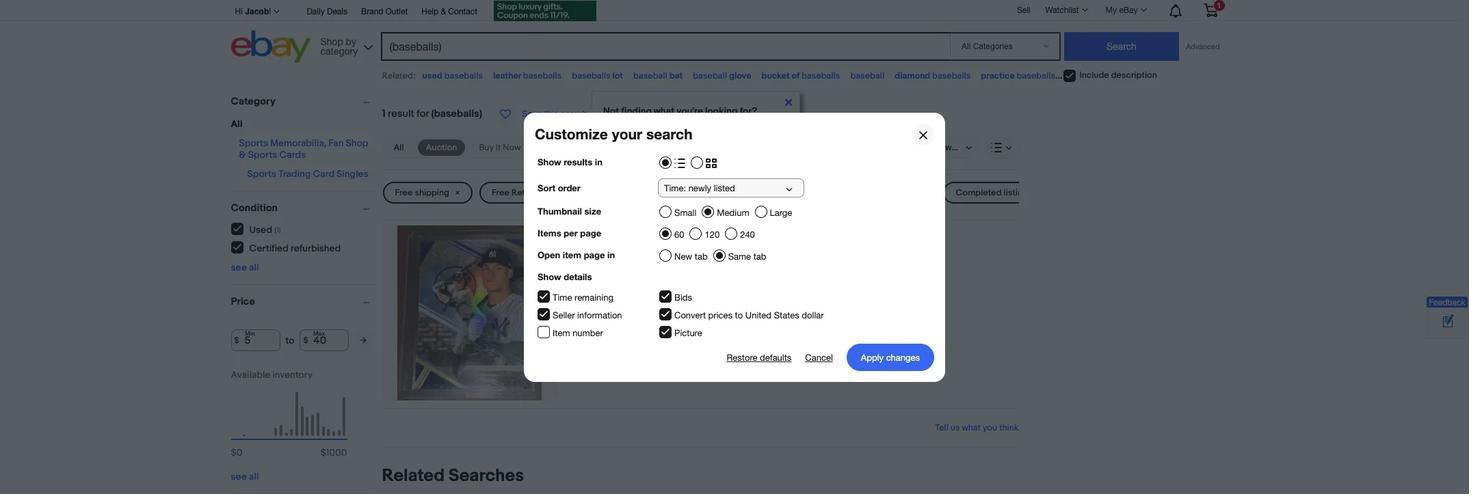 Task type: describe. For each thing, give the bounding box(es) containing it.
include
[[1080, 70, 1109, 81]]

not finding what you're looking for? save (baseballs) to get e-mail alerts and updates on your ebay feed.
[[603, 105, 776, 140]]

number
[[573, 328, 603, 338]]

buy it now
[[479, 142, 521, 153]]

items
[[538, 227, 561, 238]]

sell link
[[1011, 5, 1037, 15]]

contact
[[448, 7, 477, 16]]

on
[[641, 129, 652, 140]]

used link
[[679, 182, 736, 204]]

see all for condition
[[231, 262, 259, 274]]

$40.00
[[620, 187, 649, 198]]

think
[[999, 423, 1019, 434]]

see all button for condition
[[231, 262, 259, 274]]

advanced link
[[1179, 33, 1227, 60]]

sports for sports memorabilia, fan shop & sports cards
[[239, 137, 268, 149]]

price button
[[231, 295, 376, 308]]

category
[[231, 95, 276, 108]]

baseball for bat
[[633, 70, 667, 81]]

sold  oct 25, 2023 2021 topps gold label class 2 blue #43 aaron judge /99 pre-owned
[[568, 226, 873, 267]]

1 vertical spatial this
[[626, 370, 643, 383]]

$ 0
[[231, 447, 242, 459]]

your shopping cart contains 1 item image
[[1203, 3, 1219, 17]]

to inside dialog
[[735, 310, 743, 320]]

get the coupon image
[[494, 1, 596, 21]]

save this search button
[[490, 103, 591, 126]]

per
[[564, 227, 578, 238]]

4 baseballs from the left
[[802, 70, 840, 81]]

tab for new tab
[[695, 251, 708, 262]]

brand outlet link
[[361, 5, 408, 20]]

account navigation
[[231, 0, 1228, 23]]

changes
[[886, 352, 920, 363]]

item
[[553, 328, 570, 338]]

$14.99
[[568, 279, 621, 300]]

sell one like this
[[568, 370, 643, 383]]

show details
[[538, 271, 592, 282]]

new
[[674, 251, 692, 262]]

daily deals
[[307, 7, 347, 16]]

my
[[1106, 5, 1117, 15]]

to inside not finding what you're looking for? save (baseballs) to get e-mail alerts and updates on your ebay feed.
[[676, 117, 684, 129]]

item
[[563, 249, 581, 260]]

sort
[[538, 182, 555, 193]]

0 vertical spatial certified refurbished
[[755, 187, 839, 198]]

all for condition
[[249, 262, 259, 274]]

glove
[[729, 70, 751, 81]]

you
[[983, 423, 997, 434]]

all inside all link
[[394, 142, 404, 153]]

time remaining
[[553, 292, 613, 303]]

Auction selected text field
[[426, 142, 457, 154]]

1 for 1 result for (baseballs)
[[382, 107, 386, 120]]

time
[[553, 292, 572, 303]]

deals
[[327, 7, 347, 16]]

shop
[[346, 137, 368, 149]]

0 horizontal spatial all
[[231, 118, 242, 130]]

size
[[585, 206, 601, 216]]

it
[[496, 142, 501, 153]]

0 vertical spatial in
[[595, 156, 603, 167]]

thumbnail
[[538, 206, 582, 216]]

cards
[[279, 149, 306, 161]]

now
[[503, 142, 521, 153]]

new tab
[[674, 251, 708, 262]]

tab for same tab
[[754, 251, 766, 262]]

sports memorabilia, fan shop & sports cards link
[[239, 137, 368, 161]]

bid
[[574, 298, 589, 311]]

2
[[723, 237, 730, 250]]

condition button
[[231, 202, 376, 215]]

see all for price
[[231, 471, 259, 483]]

available
[[231, 369, 270, 381]]

Maximum value $40 text field
[[300, 330, 349, 352]]

results
[[564, 156, 592, 167]]

all link
[[385, 140, 412, 156]]

2021
[[568, 237, 592, 250]]

free returns link
[[479, 182, 566, 204]]

inventory
[[273, 369, 313, 381]]

baseballs for used baseballs
[[444, 70, 483, 81]]

category button
[[231, 95, 376, 108]]

shipping inside 1 bid free shipping free returns
[[591, 313, 631, 326]]

available inventory
[[231, 369, 313, 381]]

2021 topps gold label class 2 blue #43 aaron judge /99 heading
[[568, 237, 873, 250]]

restore
[[727, 352, 758, 363]]

to right minimum value $5 text box
[[286, 335, 294, 346]]

your inside not finding what you're looking for? save (baseballs) to get e-mail alerts and updates on your ebay feed.
[[654, 129, 673, 140]]

what for you
[[962, 423, 981, 434]]

restore defaults button
[[727, 344, 792, 371]]

sell for sell one like this
[[568, 370, 585, 383]]

not
[[603, 105, 619, 117]]

rawlings
[[1066, 70, 1099, 81]]

related searches
[[382, 466, 524, 487]]

oct
[[588, 226, 603, 237]]

completed listings link
[[944, 182, 1056, 204]]

2021 topps gold label class 2 blue #43 aaron judge /99 image
[[397, 226, 542, 401]]

$ 1000
[[321, 447, 347, 459]]

$5.00 to $40.00 link
[[573, 182, 672, 204]]

fan
[[329, 137, 344, 149]]

listings
[[1004, 187, 1033, 198]]

page for per
[[580, 227, 601, 238]]

related:
[[382, 70, 416, 81]]

rawlings baseballs
[[1066, 70, 1140, 81]]

us
[[951, 423, 960, 434]]

baseball glove
[[693, 70, 751, 81]]

show results in
[[538, 156, 603, 167]]

2023
[[619, 226, 640, 237]]

customize
[[535, 126, 608, 143]]

baseballs for leather baseballs
[[523, 70, 562, 81]]

buy it now link
[[471, 140, 529, 156]]

mail
[[713, 117, 731, 129]]

related
[[382, 466, 445, 487]]

remaining
[[575, 292, 613, 303]]

your inside dialog
[[612, 126, 642, 143]]

help & contact
[[421, 7, 477, 16]]

pre-
[[568, 254, 588, 267]]

blue
[[733, 237, 756, 250]]

used for used (1)
[[249, 224, 272, 236]]

3 baseballs from the left
[[572, 70, 611, 81]]

free shipping link
[[383, 182, 473, 204]]

save inside not finding what you're looking for? save (baseballs) to get e-mail alerts and updates on your ebay feed.
[[603, 117, 624, 129]]

Minimum value $5 text field
[[231, 330, 280, 352]]

used
[[422, 70, 442, 81]]

what for you're
[[654, 105, 675, 117]]



Task type: locate. For each thing, give the bounding box(es) containing it.
leather
[[493, 70, 521, 81]]

ebay
[[1119, 5, 1138, 15], [675, 129, 696, 140]]

updates
[[603, 129, 639, 140]]

large
[[770, 208, 792, 218]]

0 horizontal spatial certified
[[249, 242, 289, 254]]

1 horizontal spatial ebay
[[1119, 5, 1138, 15]]

0 vertical spatial this
[[544, 109, 558, 119]]

1 horizontal spatial 1
[[568, 298, 571, 311]]

baseballs for diamond baseballs
[[932, 70, 971, 81]]

1 vertical spatial what
[[962, 423, 981, 434]]

0 horizontal spatial &
[[239, 149, 246, 161]]

(1)
[[274, 225, 281, 234]]

0 vertical spatial shipping
[[415, 187, 449, 198]]

0 horizontal spatial your
[[612, 126, 642, 143]]

see all button up the price at bottom left
[[231, 262, 259, 274]]

1 vertical spatial show
[[538, 271, 561, 282]]

0 horizontal spatial shipping
[[415, 187, 449, 198]]

1 vertical spatial see all button
[[231, 471, 259, 483]]

show up sort
[[538, 156, 561, 167]]

aaron
[[783, 237, 815, 250]]

1 vertical spatial certified refurbished link
[[231, 241, 342, 254]]

all down category
[[231, 118, 242, 130]]

search for customize your search
[[646, 126, 693, 143]]

completed
[[956, 187, 1002, 198]]

completed listings
[[956, 187, 1033, 198]]

alerts
[[733, 117, 758, 129]]

1 horizontal spatial sell
[[1017, 5, 1030, 15]]

search up the customize
[[561, 109, 587, 119]]

1 vertical spatial refurbished
[[291, 242, 341, 254]]

$5.00 to $40.00
[[585, 187, 649, 198]]

0 vertical spatial used
[[691, 187, 712, 198]]

tab
[[695, 251, 708, 262], [754, 251, 766, 262]]

1 horizontal spatial what
[[962, 423, 981, 434]]

25,
[[605, 226, 617, 237]]

tooltip containing not finding what you're looking for?
[[592, 91, 800, 155]]

this inside button
[[544, 109, 558, 119]]

refurbished down condition dropdown button
[[291, 242, 341, 254]]

& inside sports memorabilia, fan shop & sports cards
[[239, 149, 246, 161]]

1 left result
[[382, 107, 386, 120]]

used inside used "link"
[[691, 187, 712, 198]]

1 horizontal spatial shipping
[[591, 313, 631, 326]]

sports trading card singles link
[[247, 168, 368, 180]]

information
[[577, 310, 622, 320]]

2 see from the top
[[231, 471, 247, 483]]

see all button down 0 at the bottom of the page
[[231, 471, 259, 483]]

1 left bid in the left of the page
[[568, 298, 571, 311]]

0 horizontal spatial sell
[[568, 370, 585, 383]]

1 vertical spatial all
[[394, 142, 404, 153]]

0 vertical spatial &
[[441, 7, 446, 16]]

baseball for glove
[[693, 70, 727, 81]]

sell for sell
[[1017, 5, 1030, 15]]

small
[[674, 208, 696, 218]]

auction link
[[418, 140, 465, 156]]

ebay right my
[[1119, 5, 1138, 15]]

1 horizontal spatial baseball
[[693, 70, 727, 81]]

1 see all button from the top
[[231, 262, 259, 274]]

1 vertical spatial &
[[239, 149, 246, 161]]

sold
[[568, 226, 586, 237]]

in right the results
[[595, 156, 603, 167]]

banner containing sell
[[231, 0, 1228, 66]]

certified refurbished link
[[743, 182, 863, 204], [231, 241, 342, 254]]

brand
[[361, 7, 383, 16]]

0 horizontal spatial (baseballs)
[[431, 107, 482, 120]]

one
[[588, 370, 605, 383]]

1 horizontal spatial your
[[654, 129, 673, 140]]

practice
[[981, 70, 1015, 81]]

1 horizontal spatial refurbished
[[793, 187, 839, 198]]

1 vertical spatial see
[[231, 471, 247, 483]]

used (1)
[[249, 224, 281, 236]]

1 see from the top
[[231, 262, 247, 274]]

save down leather baseballs
[[522, 109, 542, 119]]

certified refurbished link down (1)
[[231, 241, 342, 254]]

0 vertical spatial 1
[[382, 107, 386, 120]]

1 horizontal spatial this
[[626, 370, 643, 383]]

card
[[313, 168, 334, 180]]

2 see all button from the top
[[231, 471, 259, 483]]

open
[[538, 249, 560, 260]]

1 vertical spatial sell
[[568, 370, 585, 383]]

1 baseball from the left
[[633, 70, 667, 81]]

1 vertical spatial 1
[[568, 298, 571, 311]]

help
[[421, 7, 439, 16]]

sports for sports trading card singles
[[247, 168, 276, 180]]

looking
[[705, 105, 738, 117]]

free down 'seller information'
[[568, 327, 589, 340]]

certified refurbished down (1)
[[249, 242, 341, 254]]

united
[[745, 310, 772, 320]]

1 horizontal spatial used
[[691, 187, 712, 198]]

sell inside account navigation
[[1017, 5, 1030, 15]]

show down open
[[538, 271, 561, 282]]

tab down #43
[[754, 251, 766, 262]]

0 vertical spatial ebay
[[1119, 5, 1138, 15]]

used left (1)
[[249, 224, 272, 236]]

sell left the watchlist
[[1017, 5, 1030, 15]]

2 all from the top
[[249, 471, 259, 483]]

sports
[[239, 137, 268, 149], [248, 149, 277, 161], [247, 168, 276, 180]]

what left the you're
[[654, 105, 675, 117]]

1 vertical spatial see all
[[231, 471, 259, 483]]

& inside account navigation
[[441, 7, 446, 16]]

120
[[705, 229, 720, 240]]

free left returns
[[492, 187, 510, 198]]

save
[[522, 109, 542, 119], [603, 117, 624, 129]]

graph of available inventory between $5.0 and $40.0 image
[[231, 369, 347, 466]]

0 vertical spatial all
[[231, 118, 242, 130]]

your down finding
[[612, 126, 642, 143]]

see for condition
[[231, 262, 247, 274]]

certified refurbished up large
[[755, 187, 839, 198]]

see all up the price at bottom left
[[231, 262, 259, 274]]

1 show from the top
[[538, 156, 561, 167]]

certified down used (1)
[[249, 242, 289, 254]]

tab down class
[[695, 251, 708, 262]]

baseballs for rawlings baseballs
[[1101, 70, 1140, 81]]

convert
[[674, 310, 706, 320]]

show
[[538, 156, 561, 167], [538, 271, 561, 282]]

1 tab from the left
[[695, 251, 708, 262]]

1 all from the top
[[249, 262, 259, 274]]

2 baseballs from the left
[[523, 70, 562, 81]]

0 horizontal spatial tab
[[695, 251, 708, 262]]

0 horizontal spatial certified refurbished
[[249, 242, 341, 254]]

used for used
[[691, 187, 712, 198]]

sort order
[[538, 182, 581, 193]]

0 vertical spatial show
[[538, 156, 561, 167]]

0 horizontal spatial 1
[[382, 107, 386, 120]]

baseballs right the practice
[[1017, 70, 1055, 81]]

& left cards
[[239, 149, 246, 161]]

6 baseballs from the left
[[1017, 70, 1055, 81]]

1 horizontal spatial certified refurbished link
[[743, 182, 863, 204]]

1 horizontal spatial (baseballs)
[[626, 117, 673, 129]]

for
[[417, 107, 429, 120]]

baseballs right the diamond
[[932, 70, 971, 81]]

all down result
[[394, 142, 404, 153]]

0 vertical spatial search
[[561, 109, 587, 119]]

tell us what you think
[[935, 423, 1019, 434]]

1 vertical spatial ebay
[[675, 129, 696, 140]]

to right prices
[[735, 310, 743, 320]]

my ebay
[[1106, 5, 1138, 15]]

baseballs right leather
[[523, 70, 562, 81]]

None submit
[[1064, 32, 1179, 61]]

1 baseballs from the left
[[444, 70, 483, 81]]

sports trading card singles
[[247, 168, 368, 180]]

1 vertical spatial certified
[[249, 242, 289, 254]]

0 vertical spatial see all
[[231, 262, 259, 274]]

all for price
[[249, 471, 259, 483]]

baseball left bat
[[633, 70, 667, 81]]

for?
[[740, 105, 758, 117]]

1 for 1 bid free shipping free returns
[[568, 298, 571, 311]]

0 vertical spatial page
[[580, 227, 601, 238]]

2 tab from the left
[[754, 251, 766, 262]]

baseballs right used
[[444, 70, 483, 81]]

1 vertical spatial in
[[607, 249, 615, 260]]

your right on
[[654, 129, 673, 140]]

page for item
[[584, 249, 605, 260]]

certified up large
[[755, 187, 791, 198]]

0 vertical spatial all
[[249, 262, 259, 274]]

banner
[[231, 0, 1228, 66]]

free down all link
[[395, 187, 413, 198]]

in down 25,
[[607, 249, 615, 260]]

search inside dialog
[[646, 126, 693, 143]]

apply
[[861, 352, 884, 363]]

2 show from the top
[[538, 271, 561, 282]]

1 horizontal spatial certified refurbished
[[755, 187, 839, 198]]

1 vertical spatial all
[[249, 471, 259, 483]]

0 horizontal spatial in
[[595, 156, 603, 167]]

save left on
[[603, 117, 624, 129]]

baseballs left lot
[[572, 70, 611, 81]]

2 baseball from the left
[[693, 70, 727, 81]]

to left get
[[676, 117, 684, 129]]

sell left "one"
[[568, 370, 585, 383]]

0 horizontal spatial search
[[561, 109, 587, 119]]

save inside save this search button
[[522, 109, 542, 119]]

1 inside 1 bid free shipping free returns
[[568, 298, 571, 311]]

3 baseball from the left
[[850, 70, 885, 81]]

1 horizontal spatial save
[[603, 117, 624, 129]]

baseball left glove
[[693, 70, 727, 81]]

search down the you're
[[646, 126, 693, 143]]

bids
[[674, 292, 692, 303]]

0 vertical spatial see all button
[[231, 262, 259, 274]]

include description
[[1080, 70, 1157, 81]]

of
[[792, 70, 800, 81]]

0 horizontal spatial save
[[522, 109, 542, 119]]

baseballs right of
[[802, 70, 840, 81]]

1 horizontal spatial tab
[[754, 251, 766, 262]]

1 vertical spatial certified refurbished
[[249, 242, 341, 254]]

see all down 0 at the bottom of the page
[[231, 471, 259, 483]]

customize your search dialog
[[0, 0, 1469, 495]]

this up the customize
[[544, 109, 558, 119]]

0 vertical spatial see
[[231, 262, 247, 274]]

picture
[[674, 328, 702, 338]]

0 horizontal spatial certified refurbished link
[[231, 241, 342, 254]]

1 vertical spatial shipping
[[591, 313, 631, 326]]

convert prices to united states dollar
[[674, 310, 824, 320]]

tell us what you think link
[[935, 423, 1019, 434]]

0 horizontal spatial refurbished
[[291, 242, 341, 254]]

my ebay link
[[1098, 2, 1153, 18]]

1 horizontal spatial certified
[[755, 187, 791, 198]]

(baseballs)
[[431, 107, 482, 120], [626, 117, 673, 129]]

finding
[[621, 105, 652, 117]]

0 vertical spatial refurbished
[[793, 187, 839, 198]]

2 horizontal spatial baseball
[[850, 70, 885, 81]]

what right us
[[962, 423, 981, 434]]

to right $5.00
[[610, 187, 618, 198]]

see for price
[[231, 471, 247, 483]]

advanced
[[1186, 42, 1220, 51]]

save this search
[[522, 109, 587, 119]]

ebay inside not finding what you're looking for? save (baseballs) to get e-mail alerts and updates on your ebay feed.
[[675, 129, 696, 140]]

refurbished up aaron
[[793, 187, 839, 198]]

shipping down auction
[[415, 187, 449, 198]]

watchlist
[[1045, 5, 1079, 15]]

e-
[[703, 117, 713, 129]]

apply changes
[[861, 352, 920, 363]]

returns
[[591, 327, 624, 340]]

& right the help
[[441, 7, 446, 16]]

same
[[728, 251, 751, 262]]

ebay inside 'link'
[[1119, 5, 1138, 15]]

what inside not finding what you're looking for? save (baseballs) to get e-mail alerts and updates on your ebay feed.
[[654, 105, 675, 117]]

0 vertical spatial sell
[[1017, 5, 1030, 15]]

1 horizontal spatial &
[[441, 7, 446, 16]]

see all button for price
[[231, 471, 259, 483]]

1
[[382, 107, 386, 120], [568, 298, 571, 311]]

0 horizontal spatial used
[[249, 224, 272, 236]]

2 see all from the top
[[231, 471, 259, 483]]

search for save this search
[[561, 109, 587, 119]]

prices
[[708, 310, 733, 320]]

baseballs
[[444, 70, 483, 81], [523, 70, 562, 81], [572, 70, 611, 81], [802, 70, 840, 81], [932, 70, 971, 81], [1017, 70, 1055, 81], [1101, 70, 1140, 81]]

1 horizontal spatial search
[[646, 126, 693, 143]]

0 horizontal spatial what
[[654, 105, 675, 117]]

this
[[544, 109, 558, 119], [626, 370, 643, 383]]

search inside button
[[561, 109, 587, 119]]

0 horizontal spatial baseball
[[633, 70, 667, 81]]

shipping up the returns
[[591, 313, 631, 326]]

certified
[[755, 187, 791, 198], [249, 242, 289, 254]]

singles
[[337, 168, 368, 180]]

leather baseballs
[[493, 70, 562, 81]]

sports memorabilia, fan shop & sports cards
[[239, 137, 368, 161]]

lot
[[613, 70, 623, 81]]

baseballs for practice baseballs
[[1017, 70, 1055, 81]]

baseball left the diamond
[[850, 70, 885, 81]]

$
[[234, 335, 239, 346], [303, 335, 308, 346], [231, 447, 236, 459], [321, 447, 326, 459]]

see all
[[231, 262, 259, 274], [231, 471, 259, 483]]

1 vertical spatial used
[[249, 224, 272, 236]]

1 horizontal spatial all
[[394, 142, 404, 153]]

free up 'item number'
[[568, 313, 589, 326]]

get
[[687, 117, 701, 129]]

baseballs right rawlings at the top
[[1101, 70, 1140, 81]]

0 vertical spatial certified
[[755, 187, 791, 198]]

tell
[[935, 423, 949, 434]]

see up the price at bottom left
[[231, 262, 247, 274]]

0 horizontal spatial ebay
[[675, 129, 696, 140]]

ebay down the you're
[[675, 129, 696, 140]]

(baseballs) inside not finding what you're looking for? save (baseballs) to get e-mail alerts and updates on your ebay feed.
[[626, 117, 673, 129]]

0 horizontal spatial this
[[544, 109, 558, 119]]

0 vertical spatial what
[[654, 105, 675, 117]]

show for show results in
[[538, 156, 561, 167]]

and
[[760, 117, 776, 129]]

used
[[691, 187, 712, 198], [249, 224, 272, 236]]

1 horizontal spatial in
[[607, 249, 615, 260]]

1 see all from the top
[[231, 262, 259, 274]]

tooltip
[[592, 91, 800, 155]]

see down 0 at the bottom of the page
[[231, 471, 247, 483]]

1 vertical spatial page
[[584, 249, 605, 260]]

certified refurbished link up large
[[743, 182, 863, 204]]

show for show details
[[538, 271, 561, 282]]

0
[[236, 447, 242, 459]]

diamond baseballs
[[895, 70, 971, 81]]

7 baseballs from the left
[[1101, 70, 1140, 81]]

used up the small
[[691, 187, 712, 198]]

5 baseballs from the left
[[932, 70, 971, 81]]

see
[[231, 262, 247, 274], [231, 471, 247, 483]]

0 vertical spatial certified refurbished link
[[743, 182, 863, 204]]

details
[[564, 271, 592, 282]]

1 vertical spatial search
[[646, 126, 693, 143]]

this right like
[[626, 370, 643, 383]]



Task type: vqa. For each thing, say whether or not it's contained in the screenshot.


